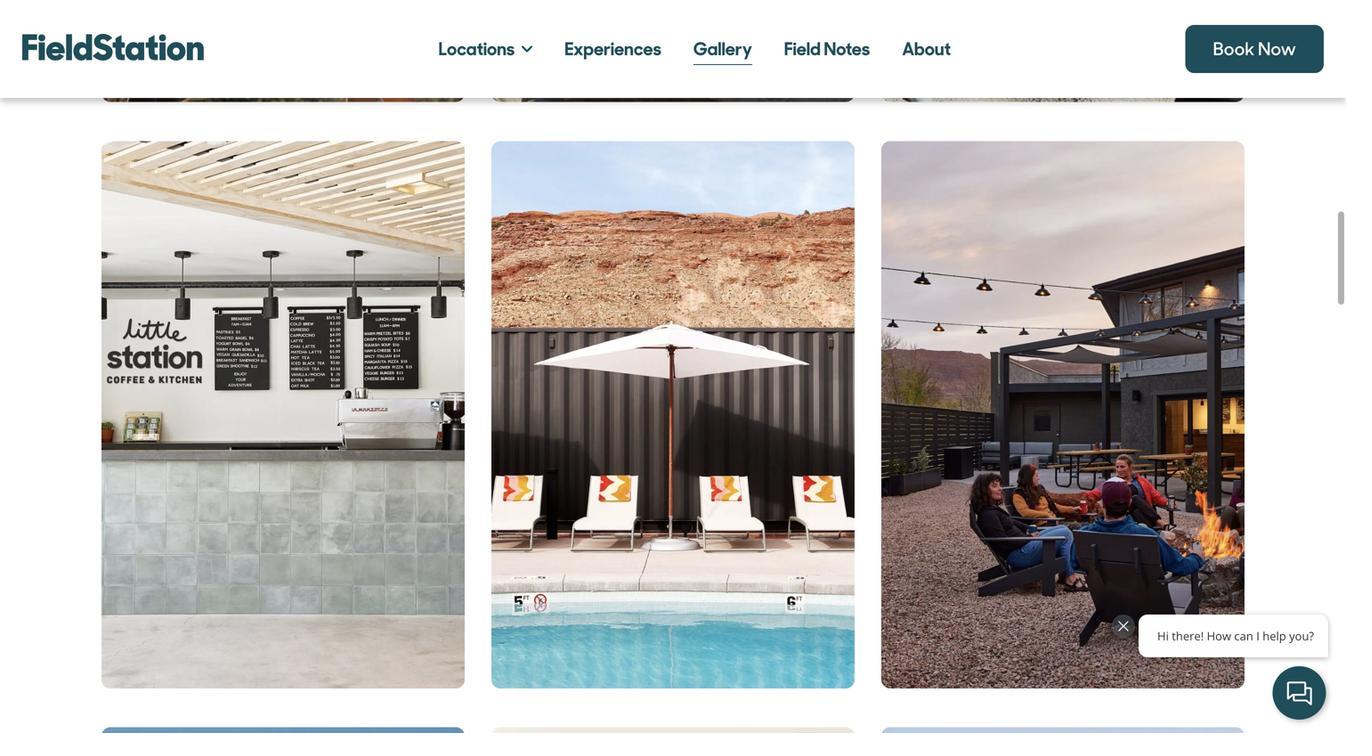 Task type: describe. For each thing, give the bounding box(es) containing it.
book
[[1214, 37, 1255, 61]]

experiences
[[565, 37, 662, 61]]

field notes
[[785, 37, 871, 61]]

about
[[903, 37, 951, 61]]

gallery
[[694, 37, 753, 61]]

field station logo image
[[22, 25, 204, 69]]

locations
[[439, 37, 515, 61]]

field
[[785, 37, 821, 61]]

field notes link
[[769, 22, 887, 76]]



Task type: vqa. For each thing, say whether or not it's contained in the screenshot.
the Field Notes
yes



Task type: locate. For each thing, give the bounding box(es) containing it.
locations link
[[423, 22, 549, 76]]

book now link
[[1186, 25, 1324, 73]]

experiences link
[[549, 22, 678, 76]]

book now
[[1214, 37, 1297, 61]]

gallery link
[[678, 22, 769, 76]]

about link
[[887, 22, 967, 76]]

now
[[1259, 37, 1297, 61]]

notes
[[824, 37, 871, 61]]



